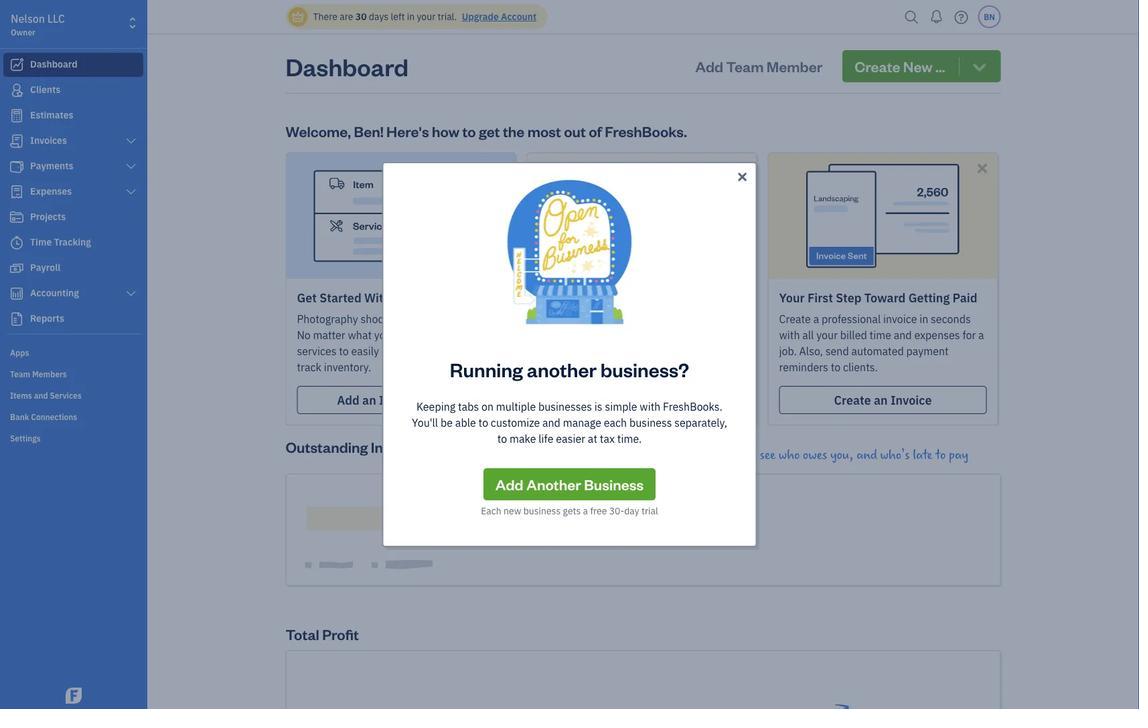 Task type: locate. For each thing, give the bounding box(es) containing it.
your
[[585, 290, 610, 306], [779, 290, 805, 306]]

with
[[364, 290, 391, 306]]

1 horizontal spatial track
[[565, 312, 590, 326]]

1 vertical spatial business
[[523, 505, 561, 518]]

add right is
[[608, 392, 630, 408]]

add an item or service
[[337, 392, 465, 408]]

invoice down items
[[448, 345, 482, 359]]

toward
[[864, 290, 906, 306]]

clients,
[[538, 328, 573, 343]]

add inside 'button'
[[495, 475, 523, 494]]

a down business?
[[633, 392, 640, 408]]

on right tabs
[[481, 400, 494, 414]]

2 horizontal spatial an
[[874, 392, 888, 408]]

3 chevron large down image from the top
[[125, 289, 137, 299]]

0 horizontal spatial on
[[419, 345, 431, 359]]

2 horizontal spatial with
[[779, 328, 800, 343]]

2 dismiss image from the left
[[734, 161, 749, 176]]

keeping tabs on multiple businesses is simple with freshbooks. you'll be able to customize and manage each business separately, to make life easier at tax time.
[[412, 400, 727, 446]]

0 horizontal spatial payment
[[666, 312, 708, 326]]

each
[[481, 505, 501, 518]]

chevron large down image
[[125, 136, 137, 147], [125, 187, 137, 198], [125, 289, 137, 299]]

owner
[[11, 27, 35, 38]]

in
[[407, 10, 415, 23], [920, 312, 928, 326]]

track
[[565, 312, 590, 326], [297, 361, 321, 375]]

1 vertical spatial client
[[643, 392, 676, 408]]

business down "add a client" link
[[629, 416, 672, 430]]

2 chevron large down image from the top
[[125, 187, 137, 198]]

0 vertical spatial for
[[711, 312, 724, 326]]

paid
[[953, 290, 977, 306]]

0 horizontal spatial for
[[711, 312, 724, 326]]

your left trial.
[[417, 10, 435, 23]]

new
[[504, 505, 521, 518]]

a left the free
[[583, 505, 588, 518]]

and up the button.
[[575, 328, 593, 343]]

1 horizontal spatial an
[[434, 345, 446, 359]]

invoice inside your first step toward getting paid create a professional invoice in seconds with all your billed time and expenses for a job. also, send automated payment reminders to clients.
[[883, 312, 917, 326]]

started
[[320, 290, 361, 306]]

owes
[[803, 448, 827, 463]]

track down services
[[297, 361, 321, 375]]

1 horizontal spatial for
[[963, 328, 976, 343]]

invoice up time on the right of the page
[[883, 312, 917, 326]]

in right left
[[407, 10, 415, 23]]

0 horizontal spatial create
[[779, 312, 811, 326]]

0 horizontal spatial dismiss image
[[493, 161, 508, 176]]

of right out
[[589, 122, 602, 141]]

1 dismiss image from the left
[[493, 161, 508, 176]]

client down business?
[[643, 392, 676, 408]]

0 vertical spatial on
[[419, 345, 431, 359]]

payment inside manage your growing client list keep track of invoices and payment for clients, and download client reports with a click of a button.
[[666, 312, 708, 326]]

business
[[584, 475, 644, 494]]

payment
[[666, 312, 708, 326], [906, 345, 949, 359]]

create up all
[[779, 312, 811, 326]]

1 vertical spatial payment
[[906, 345, 949, 359]]

0 horizontal spatial invoice
[[448, 345, 482, 359]]

an left item
[[362, 392, 376, 408]]

there
[[313, 10, 337, 23]]

invoice inside "get started with items and services photography shoot? electrician services? no matter what you do, add your items or services to easily include on an invoice or track inventory."
[[448, 345, 482, 359]]

time.
[[617, 432, 642, 446]]

another
[[526, 475, 581, 494]]

your left first
[[779, 290, 805, 306]]

to up inventory.
[[339, 345, 349, 359]]

businesses
[[538, 400, 592, 414]]

1 horizontal spatial invoice
[[883, 312, 917, 326]]

and up electrician
[[429, 290, 450, 306]]

manage
[[538, 290, 582, 306]]

add another business button
[[483, 469, 656, 501]]

growing
[[613, 290, 660, 306]]

make
[[510, 432, 536, 446]]

1 vertical spatial for
[[963, 328, 976, 343]]

nelson llc owner
[[11, 12, 65, 38]]

download
[[596, 328, 643, 343]]

1 your from the left
[[585, 290, 610, 306]]

llc
[[47, 12, 65, 26]]

a right expenses
[[978, 328, 984, 343]]

0 vertical spatial invoice
[[883, 312, 917, 326]]

welcome, ben! here's how to get the most out of freshbooks.
[[286, 122, 687, 141]]

1 horizontal spatial dismiss image
[[734, 161, 749, 176]]

or right items
[[485, 328, 495, 343]]

business down another
[[523, 505, 561, 518]]

chevron large down image for invoice icon
[[125, 136, 137, 147]]

add inside button
[[695, 57, 723, 76]]

and right time on the right of the page
[[894, 328, 912, 343]]

dismiss image
[[493, 161, 508, 176], [734, 161, 749, 176]]

your right all
[[816, 328, 838, 343]]

your up "invoices"
[[585, 290, 610, 306]]

0 horizontal spatial with
[[640, 400, 661, 414]]

add for add team member
[[695, 57, 723, 76]]

with right simple at the right of the page
[[640, 400, 661, 414]]

invoices
[[371, 438, 426, 457]]

account
[[501, 10, 537, 23]]

an left the invoice on the bottom right
[[874, 392, 888, 408]]

freshbooks image
[[63, 688, 84, 704]]

shoot?
[[361, 312, 393, 326]]

2 your from the left
[[779, 290, 805, 306]]

is
[[595, 400, 602, 414]]

create an invoice
[[834, 392, 932, 408]]

you'll
[[412, 416, 438, 430]]

track inside manage your growing client list keep track of invoices and payment for clients, and download client reports with a click of a button.
[[565, 312, 590, 326]]

see
[[760, 448, 776, 463]]

1 horizontal spatial in
[[920, 312, 928, 326]]

a right reports
[[736, 328, 741, 343]]

photography
[[297, 312, 358, 326]]

on down add
[[419, 345, 431, 359]]

an
[[434, 345, 446, 359], [362, 392, 376, 408], [874, 392, 888, 408]]

1 horizontal spatial payment
[[906, 345, 949, 359]]

reminders
[[779, 361, 828, 375]]

keep
[[538, 312, 563, 326]]

and inside keeping tabs on multiple businesses is simple with freshbooks. you'll be able to customize and manage each business separately, to make life easier at tax time.
[[542, 416, 560, 430]]

to inside your first step toward getting paid create a professional invoice in seconds with all your billed time and expenses for a job. also, send automated payment reminders to clients.
[[831, 361, 841, 375]]

add team member
[[695, 57, 823, 76]]

0 horizontal spatial your
[[585, 290, 610, 306]]

separately,
[[675, 416, 727, 430]]

items
[[393, 290, 426, 306]]

member
[[767, 57, 823, 76]]

project image
[[9, 211, 25, 224]]

0 vertical spatial client
[[663, 290, 695, 306]]

0 horizontal spatial an
[[362, 392, 376, 408]]

0 vertical spatial in
[[407, 10, 415, 23]]

inventory.
[[324, 361, 371, 375]]

for down list
[[711, 312, 724, 326]]

client inside manage your growing client list keep track of invoices and payment for clients, and download client reports with a click of a button.
[[663, 290, 695, 306]]

team
[[726, 57, 764, 76]]

who
[[779, 448, 800, 463]]

of
[[589, 122, 602, 141], [592, 312, 601, 326], [563, 345, 572, 359]]

create
[[779, 312, 811, 326], [834, 392, 871, 408]]

how
[[432, 122, 459, 141]]

nelson
[[11, 12, 45, 26]]

create inside your first step toward getting paid create a professional invoice in seconds with all your billed time and expenses for a job. also, send automated payment reminders to clients.
[[779, 312, 811, 326]]

payment image
[[9, 160, 25, 173]]

0 vertical spatial create
[[779, 312, 811, 326]]

add up new
[[495, 475, 523, 494]]

1 horizontal spatial create
[[834, 392, 871, 408]]

1 vertical spatial in
[[920, 312, 928, 326]]

0 vertical spatial chevron large down image
[[125, 136, 137, 147]]

add another business
[[495, 475, 644, 494]]

0 vertical spatial payment
[[666, 312, 708, 326]]

dashboard image
[[9, 58, 25, 72]]

a up all
[[813, 312, 819, 326]]

1 vertical spatial track
[[297, 361, 321, 375]]

and up life
[[542, 416, 560, 430]]

profit
[[322, 625, 359, 644]]

add
[[695, 57, 723, 76], [337, 392, 360, 408], [608, 392, 630, 408], [495, 475, 523, 494]]

simple
[[605, 400, 637, 414]]

matter
[[313, 328, 345, 343]]

1 chevron large down image from the top
[[125, 136, 137, 147]]

to
[[462, 122, 476, 141], [339, 345, 349, 359], [831, 361, 841, 375], [479, 416, 488, 430], [497, 432, 507, 446], [936, 448, 946, 463]]

for down seconds
[[963, 328, 976, 343]]

ben!
[[354, 122, 384, 141]]

payment up reports
[[666, 312, 708, 326]]

out
[[564, 122, 586, 141]]

total
[[286, 625, 319, 644]]

report image
[[9, 313, 25, 326]]

client
[[646, 328, 673, 343]]

days
[[369, 10, 388, 23]]

to left "pay"
[[936, 448, 946, 463]]

seconds
[[931, 312, 971, 326]]

an down electrician
[[434, 345, 446, 359]]

payment down expenses
[[906, 345, 949, 359]]

add left team
[[695, 57, 723, 76]]

for
[[711, 312, 724, 326], [963, 328, 976, 343]]

upgrade
[[462, 10, 499, 23]]

with inside manage your growing client list keep track of invoices and payment for clients, and download client reports with a click of a button.
[[712, 328, 733, 343]]

of left "invoices"
[[592, 312, 601, 326]]

in up expenses
[[920, 312, 928, 326]]

freshbooks. inside keeping tabs on multiple businesses is simple with freshbooks. you'll be able to customize and manage each business separately, to make life easier at tax time.
[[663, 400, 722, 414]]

manage
[[563, 416, 601, 430]]

1 vertical spatial chevron large down image
[[125, 187, 137, 198]]

to down send
[[831, 361, 841, 375]]

on
[[419, 345, 431, 359], [481, 400, 494, 414]]

or down services?
[[484, 345, 494, 359]]

getting
[[908, 290, 950, 306]]

dashboard
[[286, 50, 408, 82]]

add for add another business
[[495, 475, 523, 494]]

your inside your first step toward getting paid create a professional invoice in seconds with all your billed time and expenses for a job. also, send automated payment reminders to clients.
[[816, 328, 838, 343]]

create down "clients." at the right bottom of the page
[[834, 392, 871, 408]]

2 vertical spatial chevron large down image
[[125, 289, 137, 299]]

freshbooks.
[[605, 122, 687, 141], [663, 400, 722, 414]]

your right add
[[432, 328, 454, 343]]

1 vertical spatial or
[[484, 345, 494, 359]]

in inside your first step toward getting paid create a professional invoice in seconds with all your billed time and expenses for a job. also, send automated payment reminders to clients.
[[920, 312, 928, 326]]

time
[[870, 328, 891, 343]]

items
[[456, 328, 483, 343]]

1 horizontal spatial business
[[629, 416, 672, 430]]

track right the keep
[[565, 312, 590, 326]]

0 vertical spatial business
[[629, 416, 672, 430]]

with inside keeping tabs on multiple businesses is simple with freshbooks. you'll be able to customize and manage each business separately, to make life easier at tax time.
[[640, 400, 661, 414]]

free
[[590, 505, 607, 518]]

on inside "get started with items and services photography shoot? electrician services? no matter what you do, add your items or services to easily include on an invoice or track inventory."
[[419, 345, 431, 359]]

add an item or service link
[[297, 386, 505, 415]]

late
[[913, 448, 933, 463]]

add for add an item or service
[[337, 392, 360, 408]]

dismiss image
[[975, 161, 990, 176]]

1 horizontal spatial your
[[779, 290, 805, 306]]

with up job.
[[779, 328, 800, 343]]

an for your first step toward getting paid
[[874, 392, 888, 408]]

0 horizontal spatial in
[[407, 10, 415, 23]]

1 vertical spatial on
[[481, 400, 494, 414]]

business
[[629, 416, 672, 430], [523, 505, 561, 518]]

1 vertical spatial freshbooks.
[[663, 400, 722, 414]]

client left list
[[663, 290, 695, 306]]

get
[[479, 122, 500, 141]]

search image
[[901, 7, 922, 27]]

another
[[527, 357, 597, 382]]

bank connections image
[[10, 411, 143, 422]]

add down inventory.
[[337, 392, 360, 408]]

with right reports
[[712, 328, 733, 343]]

your inside your first step toward getting paid create a professional invoice in seconds with all your billed time and expenses for a job. also, send automated payment reminders to clients.
[[779, 290, 805, 306]]

add a client link
[[538, 386, 746, 415]]

to inside "get started with items and services photography shoot? electrician services? no matter what you do, add your items or services to easily include on an invoice or track inventory."
[[339, 345, 349, 359]]

or
[[485, 328, 495, 343], [484, 345, 494, 359], [409, 392, 420, 408]]

money image
[[9, 262, 25, 275]]

0 vertical spatial track
[[565, 312, 590, 326]]

1 vertical spatial invoice
[[448, 345, 482, 359]]

of right click
[[563, 345, 572, 359]]

0 vertical spatial or
[[485, 328, 495, 343]]

0 horizontal spatial track
[[297, 361, 321, 375]]

1 horizontal spatial on
[[481, 400, 494, 414]]

main element
[[0, 0, 181, 710]]

to left 'get' on the top of the page
[[462, 122, 476, 141]]

expense image
[[9, 185, 25, 199]]

or right item
[[409, 392, 420, 408]]

1 horizontal spatial with
[[712, 328, 733, 343]]



Task type: describe. For each thing, give the bounding box(es) containing it.
welcome,
[[286, 122, 351, 141]]

dismiss image for manage your growing client list
[[734, 161, 749, 176]]

crown image
[[291, 10, 305, 24]]

what
[[348, 328, 372, 343]]

service
[[423, 392, 465, 408]]

settings image
[[10, 433, 143, 443]]

invoice
[[891, 392, 932, 408]]

apps image
[[10, 347, 143, 358]]

for inside manage your growing client list keep track of invoices and payment for clients, and download client reports with a click of a button.
[[711, 312, 724, 326]]

item
[[379, 392, 406, 408]]

with inside your first step toward getting paid create a professional invoice in seconds with all your billed time and expenses for a job. also, send automated payment reminders to clients.
[[779, 328, 800, 343]]

billed
[[840, 328, 867, 343]]

trial.
[[438, 10, 457, 23]]

2 vertical spatial or
[[409, 392, 420, 408]]

automated
[[851, 345, 904, 359]]

and inside "get started with items and services photography shoot? electrician services? no matter what you do, add your items or services to easily include on an invoice or track inventory."
[[429, 290, 450, 306]]

invoice image
[[9, 135, 25, 148]]

list
[[698, 290, 718, 306]]

easily
[[351, 345, 379, 359]]

chevron large down image
[[125, 161, 137, 172]]

for inside your first step toward getting paid create a professional invoice in seconds with all your billed time and expenses for a job. also, send automated payment reminders to clients.
[[963, 328, 976, 343]]

and inside your first step toward getting paid create a professional invoice in seconds with all your billed time and expenses for a job. also, send automated payment reminders to clients.
[[894, 328, 912, 343]]

you,
[[830, 448, 853, 463]]

dismiss image for get started with items and services
[[493, 161, 508, 176]]

do,
[[394, 328, 409, 343]]

manage your growing client list keep track of invoices and payment for clients, and download client reports with a click of a button.
[[538, 290, 741, 359]]

services?
[[449, 312, 493, 326]]

running another business?
[[450, 357, 689, 382]]

track inside "get started with items and services photography shoot? electrician services? no matter what you do, add your items or services to easily include on an invoice or track inventory."
[[297, 361, 321, 375]]

to left make
[[497, 432, 507, 446]]

a inside "add a client" link
[[633, 392, 640, 408]]

customize
[[491, 416, 540, 430]]

tax
[[600, 432, 615, 446]]

electrician
[[395, 312, 446, 326]]

0 horizontal spatial business
[[523, 505, 561, 518]]

business?
[[600, 357, 689, 382]]

include
[[381, 345, 417, 359]]

you
[[374, 328, 392, 343]]

on inside keeping tabs on multiple businesses is simple with freshbooks. you'll be able to customize and manage each business separately, to make life easier at tax time.
[[481, 400, 494, 414]]

close image
[[735, 169, 749, 185]]

day
[[624, 505, 639, 518]]

payment inside your first step toward getting paid create a professional invoice in seconds with all your billed time and expenses for a job. also, send automated payment reminders to clients.
[[906, 345, 949, 359]]

business inside keeping tabs on multiple businesses is simple with freshbooks. you'll be able to customize and manage each business separately, to make life easier at tax time.
[[629, 416, 672, 430]]

expenses
[[914, 328, 960, 343]]

first
[[808, 290, 833, 306]]

are
[[340, 10, 353, 23]]

1 vertical spatial of
[[592, 312, 601, 326]]

outstanding invoices
[[286, 438, 426, 457]]

get started with items and services photography shoot? electrician services? no matter what you do, add your items or services to easily include on an invoice or track inventory.
[[297, 290, 501, 375]]

an for get started with items and services
[[362, 392, 376, 408]]

easier
[[556, 432, 585, 446]]

a left the button.
[[575, 345, 580, 359]]

get
[[297, 290, 317, 306]]

go to help image
[[951, 7, 972, 27]]

and up client
[[645, 312, 663, 326]]

client inside "add a client" link
[[643, 392, 676, 408]]

invoices
[[604, 312, 643, 326]]

most
[[527, 122, 561, 141]]

also,
[[799, 345, 823, 359]]

button.
[[583, 345, 617, 359]]

create an invoice link
[[779, 386, 987, 415]]

1 vertical spatial create
[[834, 392, 871, 408]]

upgrade account link
[[459, 10, 537, 23]]

running
[[450, 357, 523, 382]]

0 vertical spatial of
[[589, 122, 602, 141]]

timer image
[[9, 236, 25, 250]]

chevron large down image for expense image
[[125, 187, 137, 198]]

0 vertical spatial freshbooks.
[[605, 122, 687, 141]]

add for add a client
[[608, 392, 630, 408]]

services
[[297, 345, 337, 359]]

click
[[538, 345, 560, 359]]

estimate image
[[9, 109, 25, 123]]

add a client
[[608, 392, 676, 408]]

client image
[[9, 84, 25, 97]]

no
[[297, 328, 311, 343]]

2 vertical spatial of
[[563, 345, 572, 359]]

and right you, on the bottom right
[[856, 448, 877, 463]]

your inside "get started with items and services photography shoot? electrician services? no matter what you do, add your items or services to easily include on an invoice or track inventory."
[[432, 328, 454, 343]]

tabs
[[458, 400, 479, 414]]

send
[[825, 345, 849, 359]]

your inside manage your growing client list keep track of invoices and payment for clients, and download client reports with a click of a button.
[[585, 290, 610, 306]]

job.
[[779, 345, 797, 359]]

items and services image
[[10, 390, 143, 400]]

the
[[503, 122, 525, 141]]

pay
[[949, 448, 968, 463]]

chevron large down image for the chart icon
[[125, 289, 137, 299]]

each new business gets a free 30-day trial
[[481, 505, 658, 518]]

total profit
[[286, 625, 359, 644]]

keeping
[[417, 400, 456, 414]]

reports
[[675, 328, 710, 343]]

outstanding
[[286, 438, 368, 457]]

running another business? dialog
[[0, 146, 1139, 564]]

an inside "get started with items and services photography shoot? electrician services? no matter what you do, add your items or services to easily include on an invoice or track inventory."
[[434, 345, 446, 359]]

who's
[[880, 448, 910, 463]]

multiple
[[496, 400, 536, 414]]

chart image
[[9, 287, 25, 301]]

at
[[588, 432, 597, 446]]

trial
[[642, 505, 658, 518]]

here's
[[386, 122, 429, 141]]

a inside running another business? dialog
[[583, 505, 588, 518]]

gets
[[563, 505, 581, 518]]

team members image
[[10, 368, 143, 379]]

to right able
[[479, 416, 488, 430]]

30-
[[609, 505, 624, 518]]

your first step toward getting paid create a professional invoice in seconds with all your billed time and expenses for a job. also, send automated payment reminders to clients.
[[779, 290, 984, 375]]

each
[[604, 416, 627, 430]]



Task type: vqa. For each thing, say whether or not it's contained in the screenshot.
'NAME'
no



